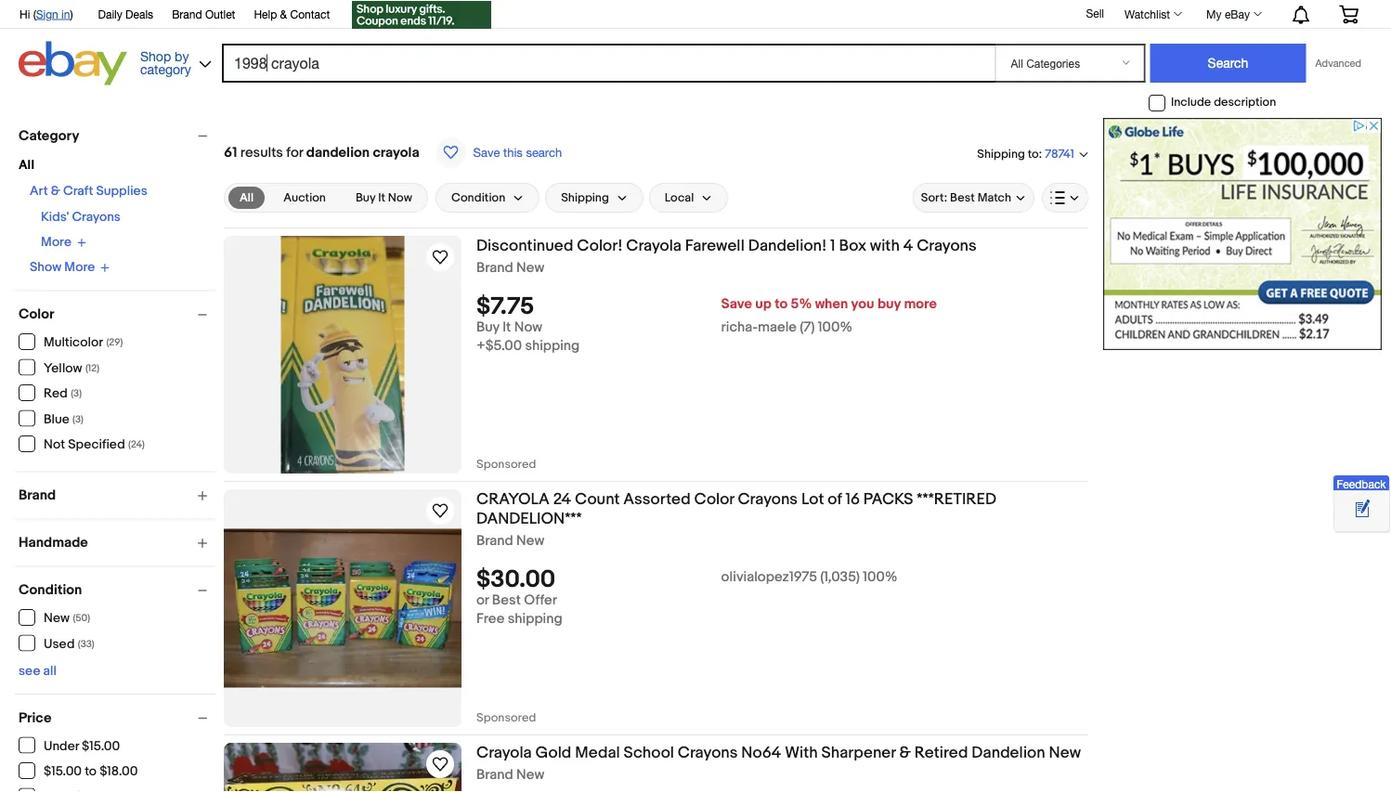 Task type: vqa. For each thing, say whether or not it's contained in the screenshot.
rightmost Style
no



Task type: describe. For each thing, give the bounding box(es) containing it.
crayons inside crayola gold medal school crayons no64 with sharpener & retired dandelion new brand new
[[678, 743, 738, 763]]

discontinued color! crayola farewell dandelion! 1 box with 4 crayons heading
[[477, 236, 977, 255]]

show more
[[30, 260, 95, 275]]

price
[[19, 710, 52, 726]]

sharpener
[[822, 743, 896, 763]]

new (50)
[[44, 611, 90, 627]]

condition for the leftmost condition "dropdown button"
[[19, 582, 82, 599]]

multicolor
[[44, 335, 103, 351]]

sign
[[36, 7, 58, 20]]

hi ( sign in )
[[20, 7, 73, 20]]

handmade button
[[19, 535, 216, 551]]

used (33)
[[44, 636, 94, 652]]

crayola gold medal school crayons no64 with sharpener & retired dandelion new link
[[477, 743, 1089, 767]]

richa-
[[721, 319, 758, 336]]

contact
[[290, 7, 330, 20]]

sign in link
[[36, 7, 70, 20]]

crayons inside discontinued color! crayola farewell dandelion! 1 box with 4 crayons brand new
[[917, 236, 977, 255]]

lot
[[802, 490, 824, 509]]

100% inside olivialopez1975 (1,035) 100% or best offer free shipping
[[863, 569, 898, 586]]

now inside buy it now link
[[388, 191, 412, 205]]

$15.00 inside $15.00 to $18.00 link
[[44, 764, 82, 780]]

watchlist link
[[1115, 3, 1191, 25]]

color inside crayola 24 count assorted color crayons lot of 16 packs ***retired dandelion*** brand new
[[694, 490, 734, 509]]

medal
[[575, 743, 620, 763]]

(29)
[[106, 337, 123, 349]]

daily deals link
[[98, 5, 153, 25]]

kids' crayons
[[41, 209, 121, 225]]

description
[[1214, 95, 1277, 110]]

kids' crayons link
[[41, 209, 121, 225]]

(1,035)
[[821, 569, 860, 586]]

category button
[[19, 127, 216, 144]]

$7.75
[[477, 293, 534, 322]]

$15.00 to $18.00
[[44, 764, 138, 780]]

get the coupon image
[[352, 1, 492, 29]]

(12)
[[85, 362, 99, 374]]

when
[[815, 296, 848, 313]]

auction link
[[272, 187, 337, 209]]

sell
[[1086, 7, 1104, 20]]

my ebay
[[1207, 7, 1250, 20]]

farewell
[[685, 236, 745, 255]]

sell link
[[1078, 7, 1113, 20]]

red
[[44, 386, 68, 402]]

0 vertical spatial buy
[[356, 191, 376, 205]]

best inside dropdown button
[[950, 191, 975, 205]]

ebay
[[1225, 7, 1250, 20]]

(50)
[[73, 613, 90, 625]]

discontinued
[[477, 236, 574, 255]]

condition for condition "dropdown button" in "main content"
[[451, 191, 506, 205]]

(3) for blue
[[73, 413, 84, 425]]

craft
[[63, 183, 93, 199]]

olivialopez1975
[[721, 569, 817, 586]]

best inside olivialopez1975 (1,035) 100% or best offer free shipping
[[492, 592, 521, 609]]

yellow
[[44, 360, 82, 376]]

shipping inside richa-maele (7) 100% +$5.00 shipping
[[525, 338, 580, 355]]

crayola
[[373, 144, 419, 161]]

auction
[[284, 191, 326, 205]]

crayola gold medal school crayons no64 with sharpener & retired dandelion new heading
[[477, 743, 1081, 763]]

crayola 24 count assorted color crayons lot of 16 packs ***retired dandelion*** link
[[477, 490, 1089, 533]]

0 vertical spatial more
[[41, 235, 71, 250]]

brand inside crayola gold medal school crayons no64 with sharpener & retired dandelion new brand new
[[477, 767, 513, 784]]

olivialopez1975 (1,035) 100% or best offer free shipping
[[477, 569, 898, 628]]

deals
[[126, 7, 153, 20]]

shipping button
[[545, 183, 644, 213]]

search
[[526, 145, 562, 159]]

:
[[1039, 147, 1043, 161]]

help & contact link
[[254, 5, 330, 25]]

my
[[1207, 7, 1222, 20]]

shipping for shipping to : 78741
[[977, 147, 1025, 161]]

dandelion***
[[477, 509, 582, 529]]

category
[[140, 61, 191, 77]]

assorted
[[624, 490, 691, 509]]

4
[[904, 236, 913, 255]]

art & craft supplies
[[30, 183, 148, 199]]

blue
[[44, 412, 69, 427]]

you
[[851, 296, 875, 313]]

kids'
[[41, 209, 69, 225]]

brand inside account navigation
[[172, 7, 202, 20]]

advertisement region
[[1104, 118, 1382, 350]]

(7)
[[800, 319, 815, 336]]

(
[[33, 7, 36, 20]]

red (3)
[[44, 386, 82, 402]]

& for help
[[280, 7, 287, 20]]

(24)
[[128, 439, 145, 451]]

local
[[665, 191, 694, 205]]

category
[[19, 127, 79, 144]]

count
[[575, 490, 620, 509]]

buy it now link
[[345, 187, 423, 209]]

discontinued color! crayola farewell dandelion! 1 box with 4 crayons image
[[281, 236, 405, 474]]

account navigation
[[9, 0, 1373, 31]]

packs
[[864, 490, 914, 509]]

$15.00 inside the under $15.00 link
[[82, 739, 120, 754]]

All selected text field
[[240, 190, 254, 206]]

dandelion
[[972, 743, 1046, 763]]

save for up
[[721, 296, 752, 313]]

condition button inside "main content"
[[436, 183, 540, 213]]

buy inside save up to 5% when you buy more buy it now
[[477, 319, 500, 336]]

new inside crayola 24 count assorted color crayons lot of 16 packs ***retired dandelion*** brand new
[[516, 533, 545, 549]]

not
[[44, 437, 65, 453]]

78741
[[1045, 147, 1075, 162]]

dandelion
[[306, 144, 370, 161]]

crayola 24 count assorted color crayons lot of 16 packs ***retired dandelion*** heading
[[477, 490, 997, 529]]

new left the "(50)" at the bottom of the page
[[44, 611, 70, 627]]



Task type: locate. For each thing, give the bounding box(es) containing it.
now up +$5.00
[[514, 319, 543, 336]]

(3) right blue
[[73, 413, 84, 425]]

offer
[[524, 592, 557, 609]]

0 vertical spatial best
[[950, 191, 975, 205]]

all
[[43, 663, 57, 679]]

daily deals
[[98, 7, 153, 20]]

to inside shipping to : 78741
[[1028, 147, 1039, 161]]

more
[[41, 235, 71, 250], [64, 260, 95, 275]]

1 horizontal spatial buy
[[477, 319, 500, 336]]

& right help
[[280, 7, 287, 20]]

discontinued color! crayola farewell dandelion! 1 box with 4 crayons link
[[477, 236, 1089, 260]]

to for :
[[1028, 147, 1039, 161]]

$18.00
[[100, 764, 138, 780]]

1 horizontal spatial 100%
[[863, 569, 898, 586]]

shipping down offer
[[508, 611, 563, 628]]

more down more button
[[64, 260, 95, 275]]

(3) inside blue (3)
[[73, 413, 84, 425]]

0 vertical spatial shipping
[[977, 147, 1025, 161]]

new right dandelion
[[1049, 743, 1081, 763]]

crayons down art & craft supplies link on the left of page
[[72, 209, 121, 225]]

save for this
[[473, 145, 500, 159]]

0 horizontal spatial 100%
[[818, 319, 853, 336]]

brand inside discontinued color! crayola farewell dandelion! 1 box with 4 crayons brand new
[[477, 260, 513, 276]]

16
[[846, 490, 860, 509]]

art & craft supplies link
[[30, 183, 148, 199]]

2 horizontal spatial to
[[1028, 147, 1039, 161]]

see all
[[19, 663, 57, 679]]

shipping inside dropdown button
[[561, 191, 609, 205]]

Search for anything text field
[[225, 46, 992, 81]]

free
[[477, 611, 505, 628]]

$15.00
[[82, 739, 120, 754], [44, 764, 82, 780]]

richa-maele (7) 100% +$5.00 shipping
[[477, 319, 853, 355]]

1 horizontal spatial best
[[950, 191, 975, 205]]

shipping for shipping
[[561, 191, 609, 205]]

61
[[224, 144, 237, 161]]

by
[[175, 48, 189, 64]]

buy
[[878, 296, 901, 313]]

save this search
[[473, 145, 562, 159]]

of
[[828, 490, 842, 509]]

your shopping cart image
[[1339, 5, 1360, 23]]

$15.00 up $15.00 to $18.00 in the bottom left of the page
[[82, 739, 120, 754]]

shipping inside shipping to : 78741
[[977, 147, 1025, 161]]

1 vertical spatial all
[[240, 190, 254, 205]]

to left 78741
[[1028, 147, 1039, 161]]

none submit inside shop by category banner
[[1150, 44, 1307, 83]]

more
[[904, 296, 937, 313]]

new inside discontinued color! crayola farewell dandelion! 1 box with 4 crayons brand new
[[516, 260, 545, 276]]

shipping left ':'
[[977, 147, 1025, 161]]

(3) inside red (3)
[[71, 388, 82, 400]]

crayola 24 count assorted color crayons lot of 16 packs ***retired dandelion*** image
[[224, 529, 462, 688]]

color right assorted
[[694, 490, 734, 509]]

all link
[[229, 187, 265, 209]]

0 horizontal spatial save
[[473, 145, 500, 159]]

2 vertical spatial to
[[85, 764, 97, 780]]

0 vertical spatial it
[[378, 191, 385, 205]]

1 vertical spatial $15.00
[[44, 764, 82, 780]]

outlet
[[205, 7, 235, 20]]

condition
[[451, 191, 506, 205], [19, 582, 82, 599]]

0 horizontal spatial best
[[492, 592, 521, 609]]

1 vertical spatial best
[[492, 592, 521, 609]]

1 vertical spatial (3)
[[73, 413, 84, 425]]

1 horizontal spatial to
[[775, 296, 788, 313]]

save up 'richa-'
[[721, 296, 752, 313]]

with
[[870, 236, 900, 255]]

crayons left no64
[[678, 743, 738, 763]]

new down dandelion***
[[516, 533, 545, 549]]

(3) for red
[[71, 388, 82, 400]]

shop by category button
[[132, 41, 216, 81]]

crayola inside crayola gold medal school crayons no64 with sharpener & retired dandelion new brand new
[[477, 743, 532, 763]]

$30.00
[[477, 566, 556, 595]]

now
[[388, 191, 412, 205], [514, 319, 543, 336]]

(3) right red
[[71, 388, 82, 400]]

crayons right 4 at the top of the page
[[917, 236, 977, 255]]

buy up +$5.00
[[477, 319, 500, 336]]

new down gold
[[516, 767, 545, 784]]

0 vertical spatial now
[[388, 191, 412, 205]]

in
[[61, 7, 70, 20]]

save up to 5% when you buy more buy it now
[[477, 296, 937, 336]]

up
[[755, 296, 772, 313]]

1 horizontal spatial &
[[280, 7, 287, 20]]

condition button up the "(50)" at the bottom of the page
[[19, 582, 216, 599]]

see all button
[[19, 663, 57, 679]]

0 vertical spatial $15.00
[[82, 739, 120, 754]]

shipping right +$5.00
[[525, 338, 580, 355]]

0 horizontal spatial condition button
[[19, 582, 216, 599]]

crayola
[[477, 490, 550, 509]]

0 horizontal spatial condition
[[19, 582, 82, 599]]

100%
[[818, 319, 853, 336], [863, 569, 898, 586]]

0 vertical spatial save
[[473, 145, 500, 159]]

1 vertical spatial shipping
[[561, 191, 609, 205]]

crayola right color!
[[626, 236, 682, 255]]

save inside button
[[473, 145, 500, 159]]

5%
[[791, 296, 812, 313]]

1 horizontal spatial color
[[694, 490, 734, 509]]

help
[[254, 7, 277, 20]]

local button
[[649, 183, 729, 213]]

save left this at the left top of page
[[473, 145, 500, 159]]

main content containing $7.75
[[224, 118, 1089, 792]]

+$5.00
[[477, 338, 522, 355]]

0 horizontal spatial shipping
[[561, 191, 609, 205]]

crayola left gold
[[477, 743, 532, 763]]

condition up new (50)
[[19, 582, 82, 599]]

0 vertical spatial condition
[[451, 191, 506, 205]]

buy it now
[[356, 191, 412, 205]]

0 vertical spatial shipping
[[525, 338, 580, 355]]

shipping inside olivialopez1975 (1,035) 100% or best offer free shipping
[[508, 611, 563, 628]]

1 vertical spatial condition button
[[19, 582, 216, 599]]

1 vertical spatial 100%
[[863, 569, 898, 586]]

& inside crayola gold medal school crayons no64 with sharpener & retired dandelion new brand new
[[900, 743, 911, 763]]

***retired
[[917, 490, 997, 509]]

shop by category banner
[[9, 0, 1373, 90]]

now inside save up to 5% when you buy more buy it now
[[514, 319, 543, 336]]

& left retired
[[900, 743, 911, 763]]

0 vertical spatial (3)
[[71, 388, 82, 400]]

& for art
[[51, 183, 60, 199]]

1 vertical spatial it
[[503, 319, 511, 336]]

100% right the '(1,035)'
[[863, 569, 898, 586]]

0 horizontal spatial crayola
[[477, 743, 532, 763]]

0 horizontal spatial color
[[19, 306, 54, 323]]

0 vertical spatial condition button
[[436, 183, 540, 213]]

color up multicolor
[[19, 306, 54, 323]]

0 vertical spatial crayola
[[626, 236, 682, 255]]

)
[[70, 7, 73, 20]]

to
[[1028, 147, 1039, 161], [775, 296, 788, 313], [85, 764, 97, 780]]

0 horizontal spatial &
[[51, 183, 60, 199]]

under
[[44, 739, 79, 754]]

include
[[1171, 95, 1212, 110]]

school
[[624, 743, 674, 763]]

2 vertical spatial &
[[900, 743, 911, 763]]

shipping
[[977, 147, 1025, 161], [561, 191, 609, 205]]

brand
[[172, 7, 202, 20], [477, 260, 513, 276], [19, 487, 56, 504], [477, 533, 513, 549], [477, 767, 513, 784]]

brand outlet link
[[172, 5, 235, 25]]

condition button
[[436, 183, 540, 213], [19, 582, 216, 599]]

& inside 'link'
[[280, 7, 287, 20]]

it inside save up to 5% when you buy more buy it now
[[503, 319, 511, 336]]

sort: best match
[[921, 191, 1012, 205]]

retired
[[915, 743, 968, 763]]

supplies
[[96, 183, 148, 199]]

0 vertical spatial all
[[19, 157, 34, 173]]

best right sort:
[[950, 191, 975, 205]]

condition button down save this search button
[[436, 183, 540, 213]]

to down under $15.00
[[85, 764, 97, 780]]

1 horizontal spatial condition button
[[436, 183, 540, 213]]

1 horizontal spatial shipping
[[977, 147, 1025, 161]]

feedback
[[1337, 477, 1386, 490]]

buy down dandelion
[[356, 191, 376, 205]]

1 vertical spatial crayola
[[477, 743, 532, 763]]

all up art
[[19, 157, 34, 173]]

see
[[19, 663, 40, 679]]

or
[[477, 592, 489, 609]]

main content
[[224, 118, 1089, 792]]

with
[[785, 743, 818, 763]]

best right "or"
[[492, 592, 521, 609]]

to for $18.00
[[85, 764, 97, 780]]

color!
[[577, 236, 623, 255]]

None submit
[[1150, 44, 1307, 83]]

0 horizontal spatial to
[[85, 764, 97, 780]]

to right up in the top right of the page
[[775, 296, 788, 313]]

under $15.00 link
[[19, 737, 121, 754]]

0 vertical spatial color
[[19, 306, 54, 323]]

100% inside richa-maele (7) 100% +$5.00 shipping
[[818, 319, 853, 336]]

1 vertical spatial condition
[[19, 582, 82, 599]]

brand inside crayola 24 count assorted color crayons lot of 16 packs ***retired dandelion*** brand new
[[477, 533, 513, 549]]

1 vertical spatial save
[[721, 296, 752, 313]]

art
[[30, 183, 48, 199]]

buy
[[356, 191, 376, 205], [477, 319, 500, 336]]

listing options selector. list view selected. image
[[1051, 190, 1080, 205]]

crayons left lot at the bottom
[[738, 490, 798, 509]]

2 horizontal spatial &
[[900, 743, 911, 763]]

it up +$5.00
[[503, 319, 511, 336]]

1 horizontal spatial condition
[[451, 191, 506, 205]]

save inside save up to 5% when you buy more buy it now
[[721, 296, 752, 313]]

1 horizontal spatial now
[[514, 319, 543, 336]]

for
[[286, 144, 303, 161]]

1 vertical spatial color
[[694, 490, 734, 509]]

condition down save this search button
[[451, 191, 506, 205]]

100% down 'when'
[[818, 319, 853, 336]]

1
[[831, 236, 836, 255]]

advanced link
[[1307, 45, 1371, 82]]

$15.00 to $18.00 link
[[19, 763, 139, 780]]

more down kids'
[[41, 235, 71, 250]]

shop
[[140, 48, 171, 64]]

condition inside "dropdown button"
[[451, 191, 506, 205]]

dandelion!
[[748, 236, 827, 255]]

crayola inside discontinued color! crayola farewell dandelion! 1 box with 4 crayons brand new
[[626, 236, 682, 255]]

crayola gold medal school crayons no64 with sharpener & retired dandelion new image
[[224, 743, 462, 792]]

shipping up color!
[[561, 191, 609, 205]]

1 vertical spatial &
[[51, 183, 60, 199]]

0 vertical spatial &
[[280, 7, 287, 20]]

no64
[[741, 743, 782, 763]]

all down results on the left of the page
[[240, 190, 254, 205]]

1 vertical spatial more
[[64, 260, 95, 275]]

0 horizontal spatial all
[[19, 157, 34, 173]]

not specified (24)
[[44, 437, 145, 453]]

1 vertical spatial buy
[[477, 319, 500, 336]]

maele
[[758, 319, 797, 336]]

crayons inside crayola 24 count assorted color crayons lot of 16 packs ***retired dandelion*** brand new
[[738, 490, 798, 509]]

price button
[[19, 710, 216, 726]]

sort:
[[921, 191, 948, 205]]

0 horizontal spatial now
[[388, 191, 412, 205]]

0 vertical spatial 100%
[[818, 319, 853, 336]]

it down crayola at the top left of the page
[[378, 191, 385, 205]]

$15.00 down the under
[[44, 764, 82, 780]]

0 horizontal spatial buy
[[356, 191, 376, 205]]

1 horizontal spatial save
[[721, 296, 752, 313]]

1 vertical spatial to
[[775, 296, 788, 313]]

0 vertical spatial to
[[1028, 147, 1039, 161]]

new down "discontinued"
[[516, 260, 545, 276]]

save this search button
[[431, 137, 568, 168]]

1 horizontal spatial it
[[503, 319, 511, 336]]

1 horizontal spatial crayola
[[626, 236, 682, 255]]

all inside all link
[[240, 190, 254, 205]]

sort: best match button
[[913, 183, 1035, 213]]

&
[[280, 7, 287, 20], [51, 183, 60, 199], [900, 743, 911, 763]]

1 vertical spatial now
[[514, 319, 543, 336]]

multicolor (29)
[[44, 335, 123, 351]]

match
[[978, 191, 1012, 205]]

1 horizontal spatial all
[[240, 190, 254, 205]]

to inside save up to 5% when you buy more buy it now
[[775, 296, 788, 313]]

& right art
[[51, 183, 60, 199]]

(33)
[[78, 638, 94, 650]]

color button
[[19, 306, 216, 323]]

now down crayola at the top left of the page
[[388, 191, 412, 205]]

1 vertical spatial shipping
[[508, 611, 563, 628]]

0 horizontal spatial it
[[378, 191, 385, 205]]



